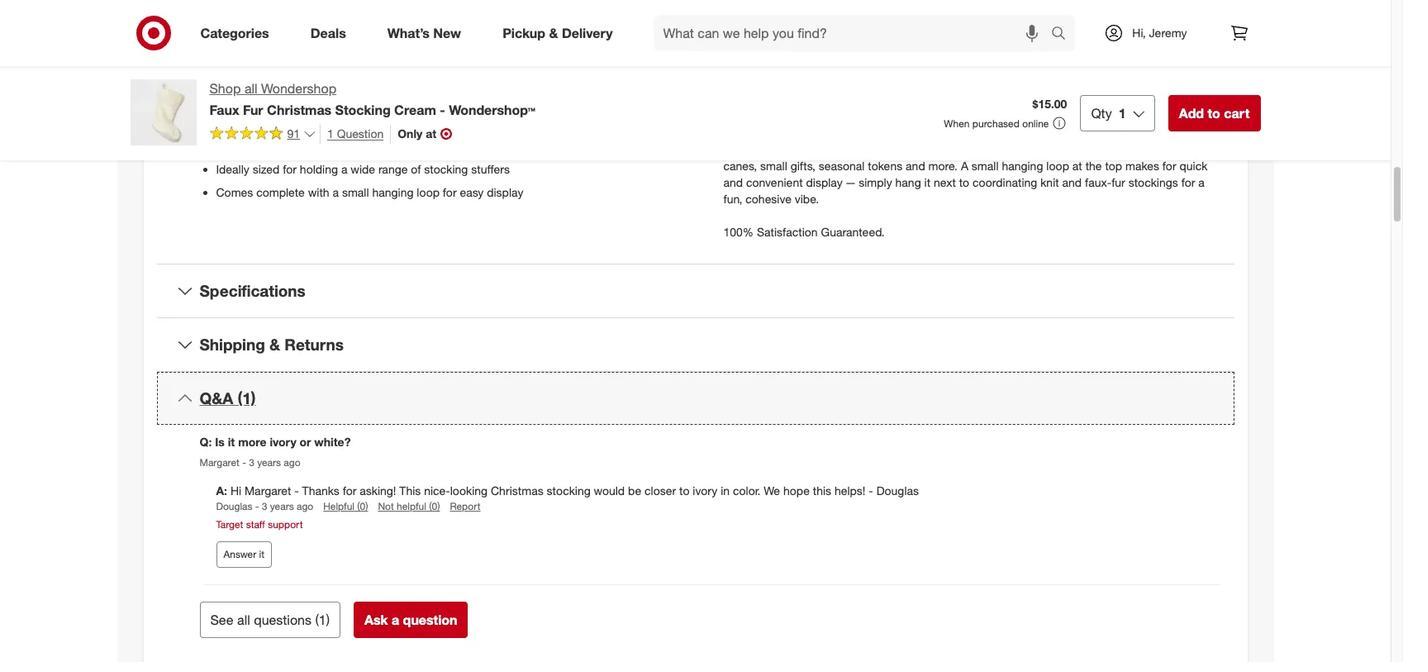 Task type: vqa. For each thing, say whether or not it's contained in the screenshot.
'5' in broad age appeal out of 5
no



Task type: locate. For each thing, give the bounding box(es) containing it.
soft
[[1087, 126, 1107, 140]]

ivory
[[270, 435, 297, 449], [693, 484, 718, 498]]

cozy
[[935, 109, 959, 124], [475, 139, 499, 153]]

1 vertical spatial hanging
[[372, 186, 414, 200]]

hanging
[[1002, 159, 1044, 173], [372, 186, 414, 200]]

a
[[385, 116, 392, 130], [1078, 126, 1084, 140], [317, 139, 323, 153], [425, 139, 431, 153], [769, 143, 776, 157], [341, 162, 348, 176], [1199, 176, 1205, 190], [333, 186, 339, 200], [392, 612, 399, 628]]

loop up knit
[[1047, 159, 1070, 173]]

0 vertical spatial accent
[[414, 116, 449, 130]]

(0) down the asking!
[[357, 501, 368, 513]]

0 horizontal spatial loop
[[417, 186, 440, 200]]

all for shop
[[245, 80, 258, 97]]

—
[[846, 176, 856, 190]]

pickup & delivery
[[503, 24, 613, 41]]

1 vertical spatial seasonal
[[895, 143, 941, 157]]

1 vertical spatial douglas
[[216, 501, 253, 513]]

christmas down wondershop
[[267, 102, 332, 118]]

q&a (1) button
[[157, 372, 1235, 425]]

this
[[997, 109, 1016, 124], [813, 484, 832, 498]]

0 vertical spatial margaret
[[200, 457, 240, 469]]

0 horizontal spatial this
[[400, 484, 421, 498]]

0 horizontal spatial margaret
[[200, 457, 240, 469]]

it inside elevate your holiday decor with the luxe, cozy feel of this faux-fur christmas stocking from wondershop™. this cream christmas stocking is made entirely from a soft faux-fur material, bringing a unique accent to your seasonal decor, and it's ideally sized for stuffing full of candy canes, small gifts, seasonal tokens and more. a small hanging loop at the top makes for quick and convenient display — simply hang it next to coordinating knit and faux-fur stockings for a fun, cohesive vibe.
[[925, 176, 931, 190]]

to up —
[[855, 143, 866, 157]]

1 vertical spatial accent
[[817, 143, 852, 157]]

a right ask
[[392, 612, 399, 628]]

at right only
[[426, 127, 437, 141]]

decor inside elevate your holiday decor with the luxe, cozy feel of this faux-fur christmas stocking from wondershop™. this cream christmas stocking is made entirely from a soft faux-fur material, bringing a unique accent to your seasonal decor, and it's ideally sized for stuffing full of candy canes, small gifts, seasonal tokens and more. a small hanging loop at the top makes for quick and convenient display — simply hang it next to coordinating knit and faux-fur stockings for a fun, cohesive vibe.
[[830, 109, 861, 124]]

& inside dropdown button
[[270, 335, 280, 354]]

more
[[238, 435, 267, 449]]

all for see
[[237, 612, 250, 628]]

faux-fur holiday stocking brings a fun accent to your seasonal decor
[[216, 116, 571, 130]]

1 vertical spatial cozy
[[475, 139, 499, 153]]

1 horizontal spatial (0)
[[429, 501, 440, 513]]

report
[[450, 501, 481, 513]]

2 vertical spatial 1
[[319, 612, 326, 628]]

accent right fun
[[414, 116, 449, 130]]

0 horizontal spatial douglas
[[216, 501, 253, 513]]

answer
[[224, 548, 256, 560]]

when
[[945, 117, 970, 130]]

1 horizontal spatial 1
[[327, 126, 334, 140]]

it right is
[[228, 435, 235, 449]]

2 vertical spatial it
[[259, 548, 265, 560]]

ago down 'thanks'
[[297, 501, 314, 513]]

cohesive
[[746, 192, 792, 206]]

faux- up holding
[[326, 139, 353, 153]]

see
[[210, 612, 234, 628]]

ivory left in
[[693, 484, 718, 498]]

0 vertical spatial this
[[997, 109, 1016, 124]]

2 vertical spatial seasonal
[[819, 159, 865, 173]]

this up the not helpful  (0)
[[400, 484, 421, 498]]

ivory inside q: is it more ivory or white? margaret - 3 years ago
[[270, 435, 297, 449]]

1 vertical spatial it
[[228, 435, 235, 449]]

fur up 91 link
[[243, 102, 263, 118]]

accent
[[414, 116, 449, 130], [817, 143, 852, 157]]

1 left question
[[327, 126, 334, 140]]

1 horizontal spatial at
[[1073, 159, 1083, 173]]

1 vertical spatial all
[[237, 612, 250, 628]]

0 horizontal spatial &
[[270, 335, 280, 354]]

douglas down hi
[[216, 501, 253, 513]]

specifications
[[200, 281, 306, 300]]

or
[[300, 435, 311, 449]]

all right the shop
[[245, 80, 258, 97]]

a up holding
[[317, 139, 323, 153]]

with inside elevate your holiday decor with the luxe, cozy feel of this faux-fur christmas stocking from wondershop™. this cream christmas stocking is made entirely from a soft faux-fur material, bringing a unique accent to your seasonal decor, and it's ideally sized for stuffing full of candy canes, small gifts, seasonal tokens and more. a small hanging loop at the top makes for quick and convenient display — simply hang it next to coordinating knit and faux-fur stockings for a fun, cohesive vibe.
[[864, 109, 885, 124]]

91 link
[[210, 125, 317, 145]]

(0) down the nice-
[[429, 501, 440, 513]]

bringing
[[724, 143, 766, 157]]

it
[[925, 176, 931, 190], [228, 435, 235, 449], [259, 548, 265, 560]]

pickup & delivery link
[[489, 15, 634, 51]]

stocking right the 91
[[303, 116, 347, 130]]

it inside q: is it more ivory or white? margaret - 3 years ago
[[228, 435, 235, 449]]

at inside elevate your holiday decor with the luxe, cozy feel of this faux-fur christmas stocking from wondershop™. this cream christmas stocking is made entirely from a soft faux-fur material, bringing a unique accent to your seasonal decor, and it's ideally sized for stuffing full of candy canes, small gifts, seasonal tokens and more. a small hanging loop at the top makes for quick and convenient display — simply hang it next to coordinating knit and faux-fur stockings for a fun, cohesive vibe.
[[1073, 159, 1083, 173]]

0 horizontal spatial 3
[[249, 457, 255, 469]]

wondershop
[[261, 80, 337, 97]]

0 horizontal spatial stocking
[[335, 102, 391, 118]]

hanging down 'ideally'
[[1002, 159, 1044, 173]]

your up classic,
[[466, 116, 489, 130]]

a left fun
[[385, 116, 392, 130]]

1 horizontal spatial holiday
[[790, 109, 827, 124]]

faux- inside elevate your holiday decor with the luxe, cozy feel of this faux-fur christmas stocking from wondershop™. this cream christmas stocking is made entirely from a soft faux-fur material, bringing a unique accent to your seasonal decor, and it's ideally sized for stuffing full of candy canes, small gifts, seasonal tokens and more. a small hanging loop at the top makes for quick and convenient display — simply hang it next to coordinating knit and faux-fur stockings for a fun, cohesive vibe.
[[1019, 109, 1048, 124]]

a down wondershop™.
[[769, 143, 776, 157]]

unique
[[779, 143, 814, 157]]

1 right qty
[[1119, 105, 1127, 121]]

1 vertical spatial at
[[1073, 159, 1083, 173]]

& left returns
[[270, 335, 280, 354]]

margaret
[[200, 457, 240, 469], [245, 484, 291, 498]]

display
[[807, 176, 843, 190], [487, 186, 524, 200]]

3 down more
[[249, 457, 255, 469]]

0 vertical spatial loop
[[1047, 159, 1070, 173]]

1 vertical spatial the
[[1086, 159, 1103, 173]]

christmas up soft
[[1068, 109, 1121, 124]]

cream right the solid
[[256, 139, 289, 153]]

0 horizontal spatial faux-
[[216, 116, 246, 130]]

- down more
[[242, 457, 246, 469]]

1 vertical spatial sized
[[253, 162, 280, 176]]

comes complete with a small hanging loop for easy display
[[216, 186, 524, 200]]

1 vertical spatial margaret
[[245, 484, 291, 498]]

faux-
[[1110, 126, 1137, 140], [326, 139, 353, 153], [1086, 176, 1112, 190]]

canes,
[[724, 159, 758, 173]]

this up made
[[997, 109, 1016, 124]]

0 horizontal spatial (0)
[[357, 501, 368, 513]]

from
[[1173, 109, 1196, 124], [1051, 126, 1074, 140]]

add to cart
[[1180, 105, 1251, 121]]

to down a
[[960, 176, 970, 190]]

0 horizontal spatial it
[[228, 435, 235, 449]]

all inside shop all wondershop faux fur christmas stocking cream - wondershop™
[[245, 80, 258, 97]]

hang
[[896, 176, 922, 190]]

1 vertical spatial this
[[400, 484, 421, 498]]

your up wondershop™.
[[765, 109, 787, 124]]

0 horizontal spatial hanging
[[372, 186, 414, 200]]

for left easy
[[443, 186, 457, 200]]

2 vertical spatial with
[[308, 186, 330, 200]]

knit
[[1041, 176, 1060, 190]]

2 (0) from the left
[[429, 501, 440, 513]]

seasonal up more.
[[895, 143, 941, 157]]

1 horizontal spatial 3
[[262, 501, 267, 513]]

white?
[[314, 435, 351, 449]]

0 horizontal spatial at
[[426, 127, 437, 141]]

from up material,
[[1173, 109, 1196, 124]]

deals
[[311, 24, 346, 41]]

1 horizontal spatial small
[[761, 159, 788, 173]]

at left top
[[1073, 159, 1083, 173]]

1 vertical spatial this
[[813, 484, 832, 498]]

faux- up entirely
[[1019, 109, 1048, 124]]

holiday inside elevate your holiday decor with the luxe, cozy feel of this faux-fur christmas stocking from wondershop™. this cream christmas stocking is made entirely from a soft faux-fur material, bringing a unique accent to your seasonal decor, and it's ideally sized for stuffing full of candy canes, small gifts, seasonal tokens and more. a small hanging loop at the top makes for quick and convenient display — simply hang it next to coordinating knit and faux-fur stockings for a fun, cohesive vibe.
[[790, 109, 827, 124]]

1 horizontal spatial faux-
[[1019, 109, 1048, 124]]

this up "unique"
[[802, 126, 824, 140]]

this right hope
[[813, 484, 832, 498]]

would
[[594, 484, 625, 498]]

0 vertical spatial ago
[[284, 457, 301, 469]]

1 vertical spatial &
[[270, 335, 280, 354]]

it left the next at the top
[[925, 176, 931, 190]]

1 horizontal spatial the
[[1086, 159, 1103, 173]]

small right a
[[972, 159, 999, 173]]

0 horizontal spatial sized
[[253, 162, 280, 176]]

elevate
[[724, 109, 761, 124]]

years down more
[[257, 457, 281, 469]]

0 vertical spatial years
[[257, 457, 281, 469]]

hanging down range
[[372, 186, 414, 200]]

thanks
[[302, 484, 340, 498]]

accent up —
[[817, 143, 852, 157]]

with up holding
[[292, 139, 314, 153]]

0 vertical spatial this
[[802, 126, 824, 140]]

0 vertical spatial seasonal
[[492, 116, 538, 130]]

2 vertical spatial of
[[411, 162, 421, 176]]

&
[[549, 24, 558, 41], [270, 335, 280, 354]]

0 vertical spatial all
[[245, 80, 258, 97]]

to up classic,
[[453, 116, 463, 130]]

holiday down wondershop
[[262, 116, 299, 130]]

the left top
[[1086, 159, 1103, 173]]

& right pickup
[[549, 24, 558, 41]]

cream up —
[[827, 126, 859, 140]]

$15.00
[[1033, 97, 1068, 111]]

0 vertical spatial 3
[[249, 457, 255, 469]]

2 horizontal spatial small
[[972, 159, 999, 173]]

0 horizontal spatial decor
[[541, 116, 571, 130]]

of up made
[[984, 109, 994, 124]]

christmas right looking
[[491, 484, 544, 498]]

for up "helpful  (0)"
[[343, 484, 357, 498]]

1 horizontal spatial this
[[997, 109, 1016, 124]]

stockings
[[1129, 176, 1179, 190]]

margaret down is
[[200, 457, 240, 469]]

display inside elevate your holiday decor with the luxe, cozy feel of this faux-fur christmas stocking from wondershop™. this cream christmas stocking is made entirely from a soft faux-fur material, bringing a unique accent to your seasonal decor, and it's ideally sized for stuffing full of candy canes, small gifts, seasonal tokens and more. a small hanging loop at the top makes for quick and convenient display — simply hang it next to coordinating knit and faux-fur stockings for a fun, cohesive vibe.
[[807, 176, 843, 190]]

to right add
[[1208, 105, 1221, 121]]

0 vertical spatial it
[[925, 176, 931, 190]]

with down holding
[[308, 186, 330, 200]]

1 horizontal spatial stocking
[[1124, 109, 1169, 124]]

staff
[[246, 518, 265, 530]]

0 horizontal spatial of
[[411, 162, 421, 176]]

this inside elevate your holiday decor with the luxe, cozy feel of this faux-fur christmas stocking from wondershop™. this cream christmas stocking is made entirely from a soft faux-fur material, bringing a unique accent to your seasonal decor, and it's ideally sized for stuffing full of candy canes, small gifts, seasonal tokens and more. a small hanging loop at the top makes for quick and convenient display — simply hang it next to coordinating knit and faux-fur stockings for a fun, cohesive vibe.
[[802, 126, 824, 140]]

ago down the or
[[284, 457, 301, 469]]

0 horizontal spatial small
[[342, 186, 369, 200]]

a left wide
[[341, 162, 348, 176]]

vibe.
[[795, 192, 820, 206]]

1 horizontal spatial seasonal
[[819, 159, 865, 173]]

margaret up 'douglas - 3 years ago'
[[245, 484, 291, 498]]

stocking left would
[[547, 484, 591, 498]]

3
[[249, 457, 255, 469], [262, 501, 267, 513]]

decor right wondershop™
[[541, 116, 571, 130]]

douglas right 'helps!'
[[877, 484, 919, 498]]

0 vertical spatial sized
[[1056, 143, 1083, 157]]

faux- up in
[[216, 116, 246, 130]]

target
[[216, 518, 243, 530]]

1 horizontal spatial display
[[807, 176, 843, 190]]

details
[[200, 43, 252, 62]]

What can we help you find? suggestions appear below search field
[[654, 15, 1056, 51]]

top
[[1106, 159, 1123, 173]]

loop left easy
[[417, 186, 440, 200]]

to right "closer"
[[680, 484, 690, 498]]

2 horizontal spatial 1
[[1119, 105, 1127, 121]]

1 horizontal spatial decor
[[830, 109, 861, 124]]

your
[[765, 109, 787, 124], [466, 116, 489, 130], [869, 143, 891, 157]]

holding
[[300, 162, 338, 176]]

1 horizontal spatial sized
[[1056, 143, 1083, 157]]

0 horizontal spatial accent
[[414, 116, 449, 130]]

a right only
[[425, 139, 431, 153]]

1 vertical spatial of
[[1163, 143, 1173, 157]]

to inside button
[[1208, 105, 1221, 121]]

stocking up question
[[335, 102, 391, 118]]

search
[[1045, 26, 1084, 43]]

stocking
[[303, 116, 347, 130], [919, 126, 962, 140], [424, 162, 468, 176], [547, 484, 591, 498]]

0 vertical spatial cozy
[[935, 109, 959, 124]]

1
[[1119, 105, 1127, 121], [327, 126, 334, 140], [319, 612, 326, 628]]

hanging inside elevate your holiday decor with the luxe, cozy feel of this faux-fur christmas stocking from wondershop™. this cream christmas stocking is made entirely from a soft faux-fur material, bringing a unique accent to your seasonal decor, and it's ideally sized for stuffing full of candy canes, small gifts, seasonal tokens and more. a small hanging loop at the top makes for quick and convenient display — simply hang it next to coordinating knit and faux-fur stockings for a fun, cohesive vibe.
[[1002, 159, 1044, 173]]

material,
[[1153, 126, 1198, 140]]

makes
[[1126, 159, 1160, 173]]

1 horizontal spatial your
[[765, 109, 787, 124]]

nice-
[[424, 484, 450, 498]]

1 horizontal spatial ivory
[[693, 484, 718, 498]]

coordinating
[[973, 176, 1038, 190]]

not helpful  (0)
[[378, 501, 440, 513]]

with left luxe,
[[864, 109, 885, 124]]

of right the full
[[1163, 143, 1173, 157]]

stocking up decor,
[[919, 126, 962, 140]]

1 horizontal spatial accent
[[817, 143, 852, 157]]

closer
[[645, 484, 677, 498]]

convenient
[[747, 176, 803, 190]]

1 horizontal spatial from
[[1173, 109, 1196, 124]]

seasonal up vibe
[[492, 116, 538, 130]]

1 horizontal spatial douglas
[[877, 484, 919, 498]]

accent inside elevate your holiday decor with the luxe, cozy feel of this faux-fur christmas stocking from wondershop™. this cream christmas stocking is made entirely from a soft faux-fur material, bringing a unique accent to your seasonal decor, and it's ideally sized for stuffing full of candy canes, small gifts, seasonal tokens and more. a small hanging loop at the top makes for quick and convenient display — simply hang it next to coordinating knit and faux-fur stockings for a fun, cohesive vibe.
[[817, 143, 852, 157]]

holiday up "unique"
[[790, 109, 827, 124]]

0 horizontal spatial fur
[[243, 102, 263, 118]]

it right answer
[[259, 548, 265, 560]]

guaranteed.
[[821, 225, 885, 239]]

1 right questions
[[319, 612, 326, 628]]

for up stockings
[[1163, 159, 1177, 173]]

cozy up stuffers
[[475, 139, 499, 153]]

christmas inside shop all wondershop faux fur christmas stocking cream - wondershop™
[[267, 102, 332, 118]]

solid
[[229, 139, 253, 153]]

2 horizontal spatial seasonal
[[895, 143, 941, 157]]

helpful
[[397, 501, 427, 513]]

1 horizontal spatial this
[[802, 126, 824, 140]]

a left soft
[[1078, 126, 1084, 140]]

0 vertical spatial &
[[549, 24, 558, 41]]

1 (0) from the left
[[357, 501, 368, 513]]

stocking inside shop all wondershop faux fur christmas stocking cream - wondershop™
[[335, 102, 391, 118]]

1 vertical spatial 1
[[327, 126, 334, 140]]

3 inside q: is it more ivory or white? margaret - 3 years ago
[[249, 457, 255, 469]]

cream
[[827, 126, 859, 140], [256, 139, 289, 153]]

91
[[287, 127, 300, 141]]

cozy left feel
[[935, 109, 959, 124]]

your up tokens
[[869, 143, 891, 157]]

easy
[[460, 186, 484, 200]]

decor
[[830, 109, 861, 124], [541, 116, 571, 130]]

decor up —
[[830, 109, 861, 124]]

sized up complete
[[253, 162, 280, 176]]

- inside q: is it more ivory or white? margaret - 3 years ago
[[242, 457, 246, 469]]

purchased
[[973, 117, 1020, 130]]

0 vertical spatial of
[[984, 109, 994, 124]]

shipping & returns
[[200, 335, 344, 354]]

the left luxe,
[[888, 109, 905, 124]]

1 vertical spatial with
[[292, 139, 314, 153]]

1 horizontal spatial hanging
[[1002, 159, 1044, 173]]

candy
[[1176, 143, 1208, 157]]

100% satisfaction guaranteed.
[[724, 225, 885, 239]]

fur inside shop all wondershop faux fur christmas stocking cream - wondershop™
[[243, 102, 263, 118]]

1 horizontal spatial &
[[549, 24, 558, 41]]

0 horizontal spatial holiday
[[262, 116, 299, 130]]

ivory left the or
[[270, 435, 297, 449]]

0 vertical spatial the
[[888, 109, 905, 124]]

0 horizontal spatial cream
[[256, 139, 289, 153]]

small up convenient
[[761, 159, 788, 173]]

years up support
[[270, 501, 294, 513]]

display down stuffers
[[487, 186, 524, 200]]

fur up wide
[[353, 139, 367, 153]]

1 vertical spatial ivory
[[693, 484, 718, 498]]

0 vertical spatial from
[[1173, 109, 1196, 124]]

we
[[764, 484, 781, 498]]



Task type: describe. For each thing, give the bounding box(es) containing it.
1 vertical spatial years
[[270, 501, 294, 513]]

see all questions ( 1 )
[[210, 612, 330, 628]]

sized inside elevate your holiday decor with the luxe, cozy feel of this faux-fur christmas stocking from wondershop™. this cream christmas stocking is made entirely from a soft faux-fur material, bringing a unique accent to your seasonal decor, and it's ideally sized for stuffing full of candy canes, small gifts, seasonal tokens and more. a small hanging loop at the top makes for quick and convenient display — simply hang it next to coordinating knit and faux-fur stockings for a fun, cohesive vibe.
[[1056, 143, 1083, 157]]

years inside q: is it more ivory or white? margaret - 3 years ago
[[257, 457, 281, 469]]

is
[[215, 435, 225, 449]]

satisfaction
[[757, 225, 818, 239]]

more.
[[929, 159, 958, 173]]

details button
[[157, 26, 1235, 79]]

and up fun,
[[724, 176, 743, 190]]

wondershop™.
[[724, 126, 799, 140]]

full
[[1145, 143, 1160, 157]]

comes
[[216, 186, 253, 200]]

support
[[268, 518, 303, 530]]

douglas - 3 years ago
[[216, 501, 314, 513]]

helpful  (0)
[[323, 501, 368, 513]]

1 vertical spatial 3
[[262, 501, 267, 513]]

this inside elevate your holiday decor with the luxe, cozy feel of this faux-fur christmas stocking from wondershop™. this cream christmas stocking is made entirely from a soft faux-fur material, bringing a unique accent to your seasonal decor, and it's ideally sized for stuffing full of candy canes, small gifts, seasonal tokens and more. a small hanging loop at the top makes for quick and convenient display — simply hang it next to coordinating knit and faux-fur stockings for a fun, cohesive vibe.
[[997, 109, 1016, 124]]

1 question link
[[320, 125, 384, 144]]

1 vertical spatial from
[[1051, 126, 1074, 140]]

report button
[[450, 500, 481, 514]]

online
[[1023, 117, 1050, 130]]

is
[[966, 126, 974, 140]]

a
[[961, 159, 969, 173]]

new
[[434, 24, 461, 41]]

returns
[[285, 335, 344, 354]]

pickup
[[503, 24, 546, 41]]

categories link
[[186, 15, 290, 51]]

question
[[403, 612, 458, 628]]

for down quick
[[1182, 176, 1196, 190]]

ideally sized for holding a wide range of stocking stuffers
[[216, 162, 510, 176]]

0 horizontal spatial this
[[813, 484, 832, 498]]

ideally
[[1020, 143, 1053, 157]]

gifts,
[[791, 159, 816, 173]]

search button
[[1045, 15, 1084, 55]]

in
[[721, 484, 730, 498]]

it's
[[1002, 143, 1017, 157]]

looking
[[450, 484, 488, 498]]

& for pickup
[[549, 24, 558, 41]]

classic,
[[434, 139, 472, 153]]

(
[[315, 612, 319, 628]]

entirely
[[1010, 126, 1047, 140]]

0 horizontal spatial the
[[888, 109, 905, 124]]

- right 'helps!'
[[869, 484, 874, 498]]

- left 'thanks'
[[295, 484, 299, 498]]

and right knit
[[1063, 176, 1082, 190]]

cozy inside elevate your holiday decor with the luxe, cozy feel of this faux-fur christmas stocking from wondershop™. this cream christmas stocking is made entirely from a soft faux-fur material, bringing a unique accent to your seasonal decor, and it's ideally sized for stuffing full of candy canes, small gifts, seasonal tokens and more. a small hanging loop at the top makes for quick and convenient display — simply hang it next to coordinating knit and faux-fur stockings for a fun, cohesive vibe.
[[935, 109, 959, 124]]

(1)
[[238, 389, 256, 408]]

1 horizontal spatial margaret
[[245, 484, 291, 498]]

- inside shop all wondershop faux fur christmas stocking cream - wondershop™
[[440, 102, 446, 118]]

feel
[[962, 109, 981, 124]]

- up staff
[[255, 501, 259, 513]]

(0) inside button
[[357, 501, 368, 513]]

range
[[379, 162, 408, 176]]

0 vertical spatial 1
[[1119, 105, 1127, 121]]

stocking inside elevate your holiday decor with the luxe, cozy feel of this faux-fur christmas stocking from wondershop™. this cream christmas stocking is made entirely from a soft faux-fur material, bringing a unique accent to your seasonal decor, and it's ideally sized for stuffing full of candy canes, small gifts, seasonal tokens and more. a small hanging loop at the top makes for quick and convenient display — simply hang it next to coordinating knit and faux-fur stockings for a fun, cohesive vibe.
[[919, 126, 962, 140]]

asking!
[[360, 484, 396, 498]]

image of faux fur christmas stocking cream - wondershop™ image
[[130, 79, 196, 146]]

fun,
[[724, 192, 743, 206]]

a down holding
[[333, 186, 339, 200]]

0 horizontal spatial display
[[487, 186, 524, 200]]

ask
[[365, 612, 388, 628]]

categories
[[201, 24, 269, 41]]

it inside button
[[259, 548, 265, 560]]

fur up the full
[[1137, 126, 1150, 140]]

margaret inside q: is it more ivory or white? margaret - 3 years ago
[[200, 457, 240, 469]]

a down quick
[[1199, 176, 1205, 190]]

stocking inside elevate your holiday decor with the luxe, cozy feel of this faux-fur christmas stocking from wondershop™. this cream christmas stocking is made entirely from a soft faux-fur material, bringing a unique accent to your seasonal decor, and it's ideally sized for stuffing full of candy canes, small gifts, seasonal tokens and more. a small hanging loop at the top makes for quick and convenient display — simply hang it next to coordinating knit and faux-fur stockings for a fun, cohesive vibe.
[[1124, 109, 1169, 124]]

& for shipping
[[270, 335, 280, 354]]

made
[[977, 126, 1007, 140]]

cream inside elevate your holiday decor with the luxe, cozy feel of this faux-fur christmas stocking from wondershop™. this cream christmas stocking is made entirely from a soft faux-fur material, bringing a unique accent to your seasonal decor, and it's ideally sized for stuffing full of candy canes, small gifts, seasonal tokens and more. a small hanging loop at the top makes for quick and convenient display — simply hang it next to coordinating knit and faux-fur stockings for a fun, cohesive vibe.
[[827, 126, 859, 140]]

2 horizontal spatial your
[[869, 143, 891, 157]]

answer it button
[[216, 541, 272, 568]]

holiday for your
[[790, 109, 827, 124]]

fur inside elevate your holiday decor with the luxe, cozy feel of this faux-fur christmas stocking from wondershop™. this cream christmas stocking is made entirely from a soft faux-fur material, bringing a unique accent to your seasonal decor, and it's ideally sized for stuffing full of candy canes, small gifts, seasonal tokens and more. a small hanging loop at the top makes for quick and convenient display — simply hang it next to coordinating knit and faux-fur stockings for a fun, cohesive vibe.
[[1048, 109, 1065, 124]]

shop
[[210, 80, 241, 97]]

christmas up tokens
[[863, 126, 915, 140]]

helpful  (0) button
[[323, 500, 368, 514]]

ideally
[[216, 162, 249, 176]]

delivery
[[562, 24, 613, 41]]

shop all wondershop faux fur christmas stocking cream - wondershop™
[[210, 80, 536, 118]]

design
[[370, 139, 404, 153]]

ask a question
[[365, 612, 458, 628]]

for down soft
[[1086, 143, 1100, 157]]

0 horizontal spatial cozy
[[475, 139, 499, 153]]

a:
[[216, 484, 227, 498]]

color.
[[733, 484, 761, 498]]

jeremy
[[1150, 26, 1188, 40]]

not
[[378, 501, 394, 513]]

helps!
[[835, 484, 866, 498]]

q&a (1)
[[200, 389, 256, 408]]

faux
[[210, 102, 239, 118]]

shipping & returns button
[[157, 318, 1235, 371]]

0 horizontal spatial your
[[466, 116, 489, 130]]

1 vertical spatial loop
[[417, 186, 440, 200]]

not helpful  (0) button
[[378, 500, 440, 514]]

hi,
[[1133, 26, 1146, 40]]

faux- up "stuffing"
[[1110, 126, 1137, 140]]

add to cart button
[[1169, 95, 1261, 131]]

questions
[[254, 612, 312, 628]]

helpful
[[323, 501, 355, 513]]

cart
[[1225, 105, 1251, 121]]

fur down top
[[1112, 176, 1126, 190]]

(0) inside button
[[429, 501, 440, 513]]

target staff support
[[216, 518, 303, 530]]

for down fun
[[408, 139, 421, 153]]

ask a question button
[[354, 602, 468, 638]]

1 vertical spatial ago
[[297, 501, 314, 513]]

a inside button
[[392, 612, 399, 628]]

2 horizontal spatial of
[[1163, 143, 1173, 157]]

hi
[[231, 484, 242, 498]]

fun
[[395, 116, 411, 130]]

vibe
[[502, 139, 524, 153]]

wondershop™
[[449, 102, 536, 118]]

in
[[216, 139, 226, 153]]

when purchased online
[[945, 117, 1050, 130]]

shipping
[[200, 335, 265, 354]]

stocking down classic,
[[424, 162, 468, 176]]

simply
[[859, 176, 893, 190]]

ago inside q: is it more ivory or white? margaret - 3 years ago
[[284, 457, 301, 469]]

0 vertical spatial douglas
[[877, 484, 919, 498]]

qty
[[1092, 105, 1113, 121]]

1 horizontal spatial of
[[984, 109, 994, 124]]

and up hang
[[906, 159, 926, 173]]

0 horizontal spatial seasonal
[[492, 116, 538, 130]]

faux- down top
[[1086, 176, 1112, 190]]

loop inside elevate your holiday decor with the luxe, cozy feel of this faux-fur christmas stocking from wondershop™. this cream christmas stocking is made entirely from a soft faux-fur material, bringing a unique accent to your seasonal decor, and it's ideally sized for stuffing full of candy canes, small gifts, seasonal tokens and more. a small hanging loop at the top makes for quick and convenient display — simply hang it next to coordinating knit and faux-fur stockings for a fun, cohesive vibe.
[[1047, 159, 1070, 173]]

stuffers
[[472, 162, 510, 176]]

stuffing
[[1103, 143, 1141, 157]]

fur up the solid
[[246, 116, 259, 130]]

specifications button
[[157, 265, 1235, 318]]

and down made
[[979, 143, 998, 157]]

next
[[934, 176, 956, 190]]

q:
[[200, 435, 212, 449]]

only
[[398, 127, 423, 141]]

0 vertical spatial at
[[426, 127, 437, 141]]

hope
[[784, 484, 810, 498]]

for up complete
[[283, 162, 297, 176]]

holiday for fur
[[262, 116, 299, 130]]



